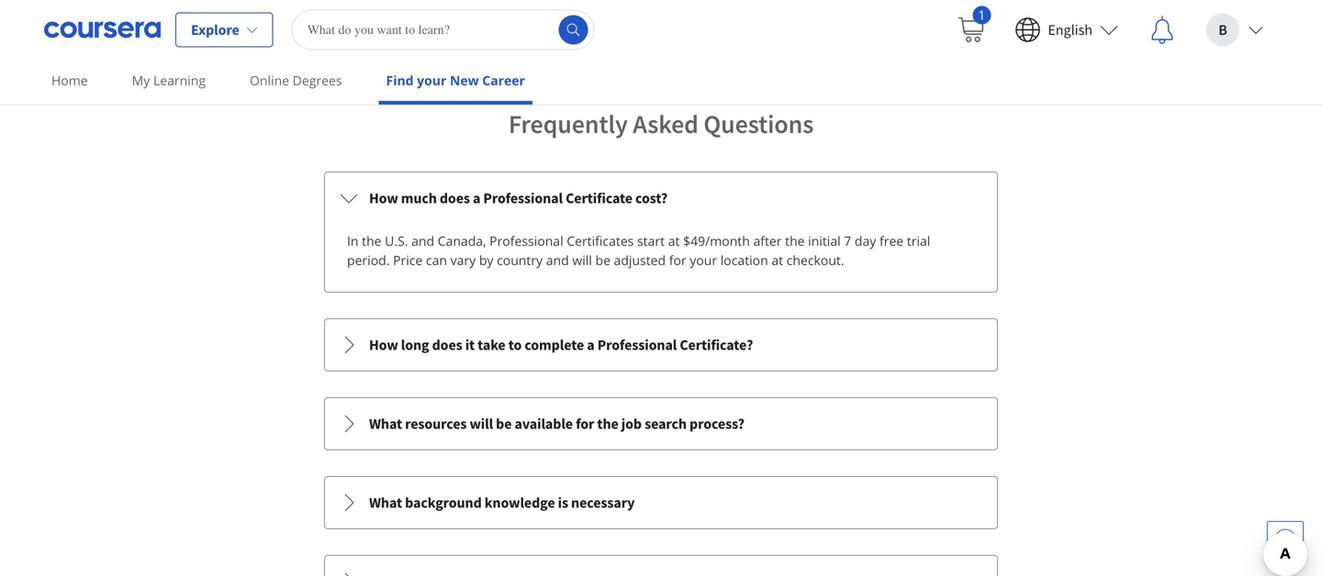 Task type: vqa. For each thing, say whether or not it's contained in the screenshot.
Frequently Asked Questions
yes



Task type: locate. For each thing, give the bounding box(es) containing it.
job
[[621, 415, 642, 433]]

english button
[[1000, 0, 1133, 59]]

and up can
[[412, 232, 434, 250]]

1 vertical spatial will
[[470, 415, 493, 433]]

the
[[362, 232, 382, 250], [785, 232, 805, 250], [597, 415, 619, 433]]

how left much
[[369, 189, 398, 207]]

1
[[978, 6, 986, 23]]

0 vertical spatial what
[[369, 415, 402, 433]]

0 vertical spatial for
[[669, 251, 687, 269]]

for
[[669, 251, 687, 269], [576, 415, 594, 433]]

location
[[721, 251, 768, 269]]

1 vertical spatial professional
[[490, 232, 563, 250]]

a
[[473, 189, 481, 207], [587, 336, 595, 354]]

for inside 'what resources will be available for the job search process?' dropdown button
[[576, 415, 594, 433]]

0 vertical spatial will
[[572, 251, 592, 269]]

7
[[844, 232, 852, 250]]

professional
[[483, 189, 563, 207], [490, 232, 563, 250], [598, 336, 677, 354]]

does
[[440, 189, 470, 207], [432, 336, 462, 354]]

what inside dropdown button
[[369, 415, 402, 433]]

is
[[558, 494, 568, 512]]

for right available
[[576, 415, 594, 433]]

your down $49/month
[[690, 251, 717, 269]]

1 vertical spatial for
[[576, 415, 594, 433]]

what left the background
[[369, 494, 402, 512]]

at
[[668, 232, 680, 250], [772, 251, 783, 269]]

what for what background knowledge is necessary
[[369, 494, 402, 512]]

for inside in the u.s. and canada, professional certificates start at $49/month after the initial 7 day free trial period. price can vary by country and will be adjusted for your location at checkout.
[[669, 251, 687, 269]]

$49/month
[[683, 232, 750, 250]]

1 horizontal spatial for
[[669, 251, 687, 269]]

1 vertical spatial what
[[369, 494, 402, 512]]

what
[[369, 415, 402, 433], [369, 494, 402, 512]]

start
[[637, 232, 665, 250]]

learning
[[153, 72, 206, 89]]

your right find
[[417, 72, 447, 89]]

1 horizontal spatial a
[[587, 336, 595, 354]]

period.
[[347, 251, 390, 269]]

0 vertical spatial at
[[668, 232, 680, 250]]

take
[[478, 336, 506, 354]]

find your new career
[[386, 72, 525, 89]]

how long does it take to complete a professional certificate? button
[[325, 319, 997, 371]]

how for how long does it take to complete a professional certificate?
[[369, 336, 398, 354]]

coursera image
[[44, 15, 161, 45]]

0 horizontal spatial will
[[470, 415, 493, 433]]

how much does a professional certificate cost?
[[369, 189, 668, 207]]

does left 'it'
[[432, 336, 462, 354]]

be
[[596, 251, 611, 269], [496, 415, 512, 433]]

price
[[393, 251, 423, 269]]

0 horizontal spatial for
[[576, 415, 594, 433]]

certificates
[[567, 232, 634, 250]]

online degrees
[[250, 72, 342, 89]]

day
[[855, 232, 876, 250]]

the right "in"
[[362, 232, 382, 250]]

search
[[645, 415, 687, 433]]

0 vertical spatial your
[[417, 72, 447, 89]]

None search field
[[292, 10, 595, 50]]

1 vertical spatial at
[[772, 251, 783, 269]]

will right resources
[[470, 415, 493, 433]]

long
[[401, 336, 429, 354]]

will
[[572, 251, 592, 269], [470, 415, 493, 433]]

0 vertical spatial be
[[596, 251, 611, 269]]

what background knowledge is necessary
[[369, 494, 635, 512]]

how
[[369, 189, 398, 207], [369, 336, 398, 354]]

much
[[401, 189, 437, 207]]

will down certificates
[[572, 251, 592, 269]]

a up canada,
[[473, 189, 481, 207]]

my learning link
[[125, 60, 213, 101]]

questions
[[704, 108, 814, 140]]

in
[[347, 232, 359, 250]]

b
[[1219, 21, 1228, 39]]

0 vertical spatial professional
[[483, 189, 563, 207]]

cost?
[[636, 189, 668, 207]]

does for a
[[440, 189, 470, 207]]

1 vertical spatial a
[[587, 336, 595, 354]]

find your new career link
[[379, 60, 533, 105]]

home link
[[44, 60, 95, 101]]

will inside in the u.s. and canada, professional certificates start at $49/month after the initial 7 day free trial period. price can vary by country and will be adjusted for your location at checkout.
[[572, 251, 592, 269]]

0 horizontal spatial your
[[417, 72, 447, 89]]

what left resources
[[369, 415, 402, 433]]

certificate
[[566, 189, 633, 207]]

1 horizontal spatial at
[[772, 251, 783, 269]]

at right start
[[668, 232, 680, 250]]

country
[[497, 251, 543, 269]]

2 what from the top
[[369, 494, 402, 512]]

online
[[250, 72, 289, 89]]

how left long
[[369, 336, 398, 354]]

1 horizontal spatial will
[[572, 251, 592, 269]]

1 how from the top
[[369, 189, 398, 207]]

certificate?
[[680, 336, 753, 354]]

1 vertical spatial and
[[546, 251, 569, 269]]

for right adjusted
[[669, 251, 687, 269]]

what for what resources will be available for the job search process?
[[369, 415, 402, 433]]

does right much
[[440, 189, 470, 207]]

1 vertical spatial be
[[496, 415, 512, 433]]

1 vertical spatial how
[[369, 336, 398, 354]]

and right country at left
[[546, 251, 569, 269]]

explore
[[191, 21, 239, 39]]

1 vertical spatial your
[[690, 251, 717, 269]]

in the u.s. and canada, professional certificates start at $49/month after the initial 7 day free trial period. price can vary by country and will be adjusted for your location at checkout.
[[347, 232, 931, 269]]

your
[[417, 72, 447, 89], [690, 251, 717, 269]]

1 what from the top
[[369, 415, 402, 433]]

0 vertical spatial does
[[440, 189, 470, 207]]

the right the after
[[785, 232, 805, 250]]

process?
[[690, 415, 745, 433]]

0 vertical spatial how
[[369, 189, 398, 207]]

1 horizontal spatial the
[[597, 415, 619, 433]]

adjusted
[[614, 251, 666, 269]]

2 how from the top
[[369, 336, 398, 354]]

2 horizontal spatial the
[[785, 232, 805, 250]]

the left job on the left
[[597, 415, 619, 433]]

home
[[51, 72, 88, 89]]

it
[[465, 336, 475, 354]]

help center image
[[1275, 529, 1297, 551]]

background
[[405, 494, 482, 512]]

be down certificates
[[596, 251, 611, 269]]

checkout.
[[787, 251, 844, 269]]

0 vertical spatial a
[[473, 189, 481, 207]]

1 horizontal spatial be
[[596, 251, 611, 269]]

and
[[412, 232, 434, 250], [546, 251, 569, 269]]

1 horizontal spatial your
[[690, 251, 717, 269]]

what resources will be available for the job search process? button
[[325, 398, 997, 450]]

0 horizontal spatial be
[[496, 415, 512, 433]]

a right complete
[[587, 336, 595, 354]]

necessary
[[571, 494, 635, 512]]

be left available
[[496, 415, 512, 433]]

0 horizontal spatial and
[[412, 232, 434, 250]]

1 vertical spatial does
[[432, 336, 462, 354]]

be inside in the u.s. and canada, professional certificates start at $49/month after the initial 7 day free trial period. price can vary by country and will be adjusted for your location at checkout.
[[596, 251, 611, 269]]

at down the after
[[772, 251, 783, 269]]

trial
[[907, 232, 931, 250]]

what inside dropdown button
[[369, 494, 402, 512]]



Task type: describe. For each thing, give the bounding box(es) containing it.
your inside in the u.s. and canada, professional certificates start at $49/month after the initial 7 day free trial period. price can vary by country and will be adjusted for your location at checkout.
[[690, 251, 717, 269]]

explore button
[[175, 12, 273, 47]]

degrees
[[293, 72, 342, 89]]

what resources will be available for the job search process?
[[369, 415, 745, 433]]

how much does a professional certificate cost? button
[[325, 172, 997, 224]]

free
[[880, 232, 904, 250]]

1 horizontal spatial and
[[546, 251, 569, 269]]

how long does it take to complete a professional certificate?
[[369, 336, 753, 354]]

career academy - gateway certificates carousel element
[[110, 0, 1212, 34]]

will inside 'what resources will be available for the job search process?' dropdown button
[[470, 415, 493, 433]]

the inside 'what resources will be available for the job search process?' dropdown button
[[597, 415, 619, 433]]

can
[[426, 251, 447, 269]]

0 vertical spatial and
[[412, 232, 434, 250]]

be inside dropdown button
[[496, 415, 512, 433]]

complete
[[525, 336, 584, 354]]

u.s.
[[385, 232, 408, 250]]

my learning
[[132, 72, 206, 89]]

0 horizontal spatial a
[[473, 189, 481, 207]]

canada,
[[438, 232, 486, 250]]

frequently asked questions
[[509, 108, 814, 140]]

b button
[[1192, 0, 1278, 59]]

new
[[450, 72, 479, 89]]

knowledge
[[485, 494, 555, 512]]

what background knowledge is necessary button
[[325, 477, 997, 529]]

find
[[386, 72, 414, 89]]

english
[[1048, 21, 1093, 39]]

available
[[515, 415, 573, 433]]

career
[[482, 72, 525, 89]]

how for how much does a professional certificate cost?
[[369, 189, 398, 207]]

frequently
[[509, 108, 628, 140]]

my
[[132, 72, 150, 89]]

vary
[[451, 251, 476, 269]]

after
[[753, 232, 782, 250]]

1 link
[[942, 0, 1000, 59]]

shopping cart: 1 item element
[[956, 6, 991, 45]]

initial
[[808, 232, 841, 250]]

does for it
[[432, 336, 462, 354]]

online degrees link
[[242, 60, 349, 101]]

2 vertical spatial professional
[[598, 336, 677, 354]]

asked
[[633, 108, 699, 140]]

by
[[479, 251, 494, 269]]

to
[[508, 336, 522, 354]]

resources
[[405, 415, 467, 433]]

0 horizontal spatial the
[[362, 232, 382, 250]]

What do you want to learn? text field
[[292, 10, 595, 50]]

0 horizontal spatial at
[[668, 232, 680, 250]]

professional inside in the u.s. and canada, professional certificates start at $49/month after the initial 7 day free trial period. price can vary by country and will be adjusted for your location at checkout.
[[490, 232, 563, 250]]



